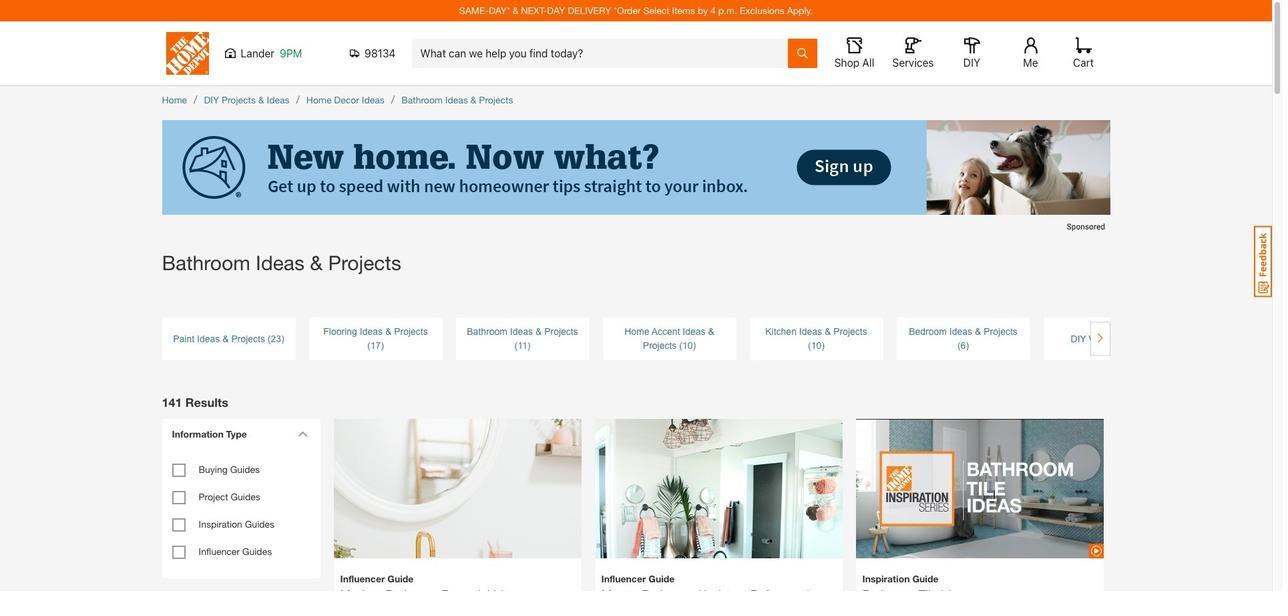 Task type: locate. For each thing, give the bounding box(es) containing it.
modern bathroom remodel ideas image
[[334, 397, 582, 592]]

master bathroom updates: before and afters image
[[595, 397, 843, 592]]

the home depot logo image
[[166, 32, 209, 75]]

caret icon image
[[298, 432, 308, 438]]



Task type: vqa. For each thing, say whether or not it's contained in the screenshot.
"our"
no



Task type: describe. For each thing, give the bounding box(es) containing it.
bathroom tile ideas image
[[856, 397, 1104, 583]]

feedback link image
[[1255, 226, 1273, 298]]

advertisement element
[[162, 120, 1111, 237]]

What can we help you find today? search field
[[421, 39, 787, 67]]



